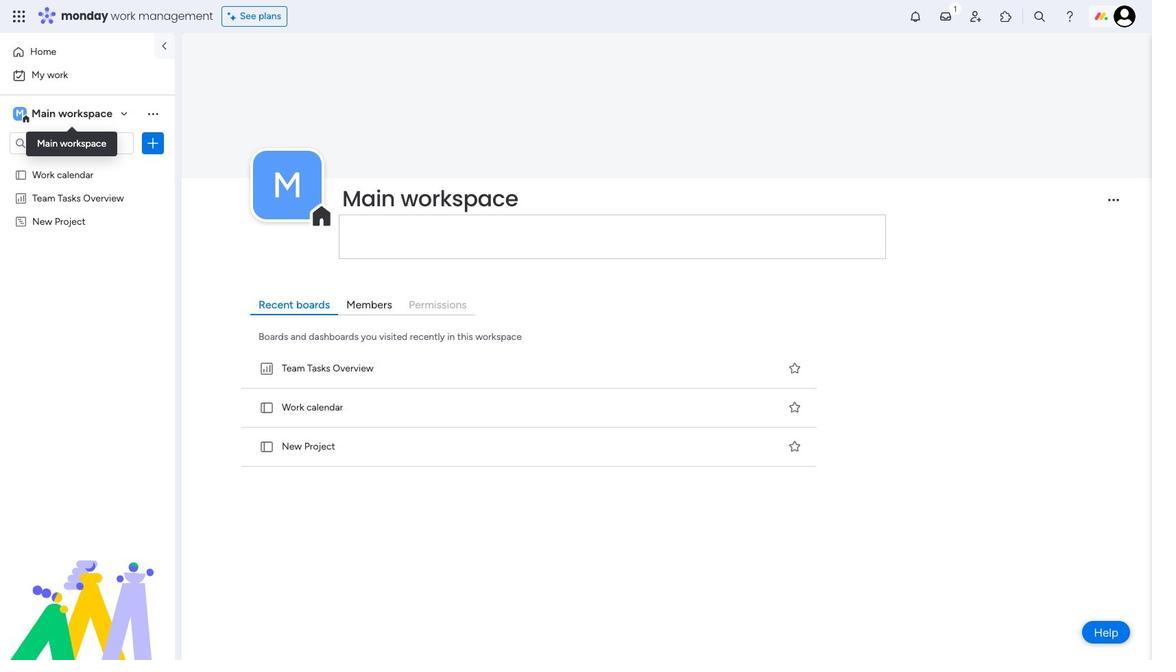 Task type: vqa. For each thing, say whether or not it's contained in the screenshot.
2nd heading from the top of the page
no



Task type: describe. For each thing, give the bounding box(es) containing it.
Search in workspace field
[[29, 135, 115, 151]]

workspace selection element
[[13, 106, 115, 123]]

see plans image
[[228, 9, 240, 24]]

jacob simon image
[[1114, 5, 1136, 27]]

help image
[[1063, 10, 1077, 23]]

lottie animation element
[[0, 522, 175, 661]]

1 vertical spatial option
[[8, 64, 167, 86]]

2 public board image from the top
[[259, 440, 274, 455]]

search everything image
[[1033, 10, 1047, 23]]

add to favorites image for 1st public board icon from the bottom of the quick search results "list box"
[[788, 440, 802, 454]]

add to favorites image for first public board icon
[[788, 401, 802, 415]]

options image
[[146, 136, 160, 150]]

public board image
[[14, 168, 27, 181]]

lottie animation image
[[0, 522, 175, 661]]



Task type: locate. For each thing, give the bounding box(es) containing it.
1 vertical spatial add to favorites image
[[788, 440, 802, 454]]

None field
[[339, 184, 1097, 213]]

option
[[8, 41, 146, 63], [8, 64, 167, 86], [0, 162, 175, 165]]

1 public board image from the top
[[259, 400, 274, 416]]

0 vertical spatial public board image
[[259, 400, 274, 416]]

invite members image
[[969, 10, 983, 23]]

0 vertical spatial add to favorites image
[[788, 401, 802, 415]]

0 vertical spatial workspace image
[[13, 106, 27, 121]]

quick search results list box
[[239, 350, 821, 467]]

add to favorites image
[[788, 362, 802, 375]]

1 vertical spatial workspace image
[[253, 151, 322, 219]]

select product image
[[12, 10, 26, 23]]

update feed image
[[939, 10, 953, 23]]

public dashboard image
[[14, 191, 27, 204]]

1 image
[[949, 1, 962, 16]]

workspace image
[[13, 106, 27, 121], [253, 151, 322, 219]]

list box
[[0, 160, 175, 418]]

None text field
[[339, 215, 886, 259]]

notifications image
[[909, 10, 923, 23]]

0 vertical spatial option
[[8, 41, 146, 63]]

workspace options image
[[146, 107, 160, 121]]

1 horizontal spatial workspace image
[[253, 151, 322, 219]]

add to favorites image
[[788, 401, 802, 415], [788, 440, 802, 454]]

1 vertical spatial public board image
[[259, 440, 274, 455]]

2 vertical spatial option
[[0, 162, 175, 165]]

public dashboard image
[[259, 361, 274, 376]]

1 add to favorites image from the top
[[788, 401, 802, 415]]

public board image
[[259, 400, 274, 416], [259, 440, 274, 455]]

monday marketplace image
[[999, 10, 1013, 23]]

2 add to favorites image from the top
[[788, 440, 802, 454]]

0 horizontal spatial workspace image
[[13, 106, 27, 121]]



